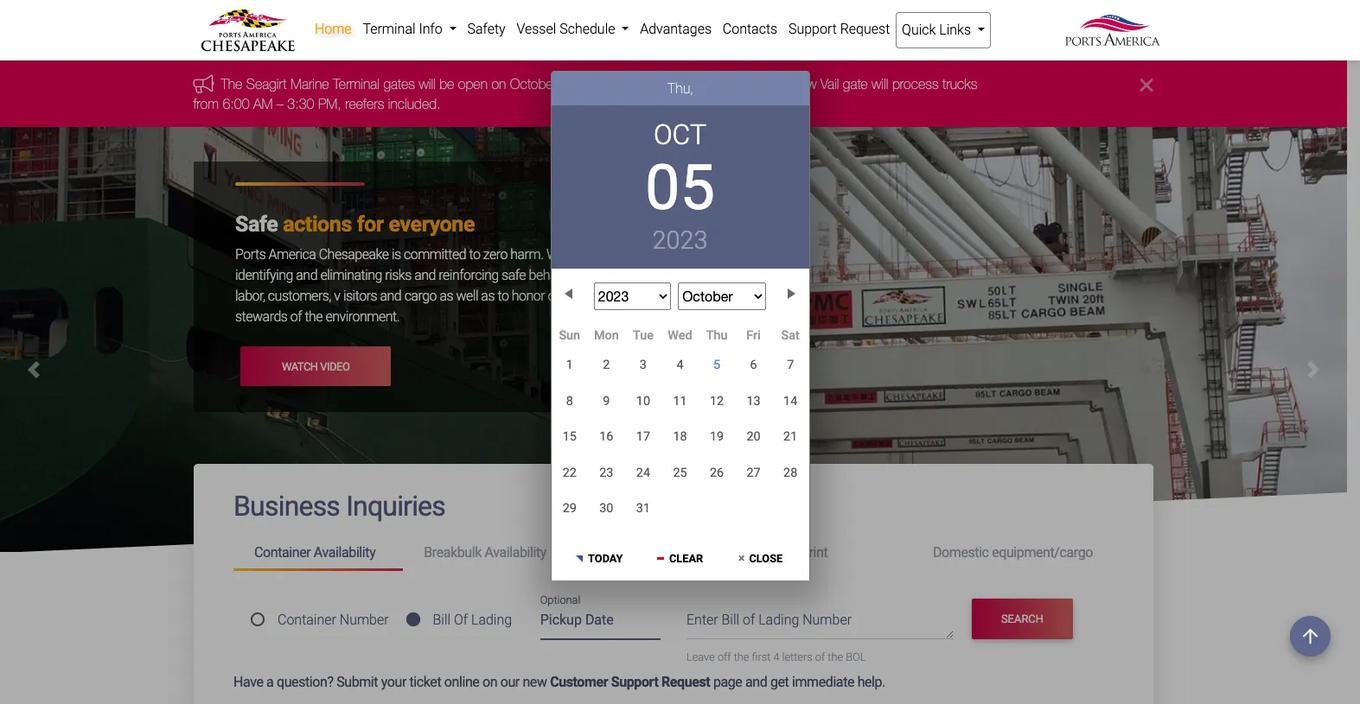 Task type: locate. For each thing, give the bounding box(es) containing it.
the right day.
[[680, 76, 701, 92]]

1 horizontal spatial will
[[872, 76, 889, 92]]

go to top image
[[1290, 617, 1331, 657]]

is
[[392, 247, 401, 263]]

10/22/2023 cell
[[551, 456, 588, 491]]

sat
[[781, 329, 800, 343]]

10/29/2023 cell
[[551, 491, 588, 527]]

4 down the wed
[[677, 358, 684, 373]]

for
[[357, 212, 384, 237]]

to
[[469, 247, 480, 263], [647, 247, 658, 263], [580, 267, 591, 284], [498, 288, 509, 305], [628, 288, 639, 305]]

0 horizontal spatial will
[[419, 76, 436, 92]]

good
[[676, 288, 705, 305]]

terminal up reefers
[[333, 76, 380, 92]]

12
[[710, 394, 724, 409]]

as left well
[[440, 288, 453, 305]]

10/27/2023 cell
[[735, 456, 772, 491]]

5
[[713, 358, 720, 373]]

customer
[[550, 675, 608, 691]]

0 vertical spatial on
[[492, 76, 507, 92]]

1 vertical spatial terminal
[[333, 76, 380, 92]]

inquiries
[[346, 490, 445, 523]]

1 vertical spatial request
[[662, 675, 710, 691]]

grid
[[551, 328, 809, 527]]

domestic equipment/cargo
[[933, 545, 1093, 561]]

0 horizontal spatial request
[[662, 675, 710, 691]]

1 vertical spatial support
[[611, 675, 658, 691]]

4
[[677, 358, 684, 373], [773, 651, 780, 664]]

pm,
[[319, 96, 342, 111]]

booking/edo link
[[573, 538, 743, 569]]

the seagirt marine terminal gates will be open on october 9th, columbus day. the main gate and new vail gate will process trucks from 6:00 am – 3:30 pm, reefers included. alert
[[0, 61, 1347, 127]]

0 horizontal spatial the
[[305, 309, 323, 325]]

advantages link
[[635, 12, 717, 47]]

0 horizontal spatial the
[[221, 76, 243, 92]]

container for container number
[[278, 612, 336, 628]]

2 the from the left
[[680, 76, 701, 92]]

10/21/2023 cell
[[772, 420, 809, 456]]

and down 'risks'
[[380, 288, 401, 305]]

vessel schedule
[[517, 21, 619, 37]]

and inside 'the seagirt marine terminal gates will be open on october 9th, columbus day. the main gate and new vail gate will process trucks from 6:00 am – 3:30 pm, reefers included.'
[[765, 76, 787, 92]]

11
[[673, 394, 687, 409]]

19
[[710, 430, 724, 445]]

bill right enter
[[722, 612, 739, 629]]

10/14/2023 cell
[[772, 384, 809, 420]]

breakbulk
[[424, 545, 482, 561]]

1
[[566, 358, 573, 373]]

will
[[419, 76, 436, 92], [872, 76, 889, 92]]

safety link
[[462, 12, 511, 47]]

1 vertical spatial container
[[278, 612, 336, 628]]

breakbulk availability
[[424, 545, 547, 561]]

our inside ports america chesapeake is committed to zero harm. we are dedicated to identifying and                         eliminating risks and reinforcing safe behavior to protect employees, labor, customers, v                         isitors and cargo as well as to honor our obligation to being good stewards of the environment.
[[548, 288, 567, 305]]

25
[[673, 466, 687, 481]]

being
[[642, 288, 673, 305]]

the up 6:00
[[221, 76, 243, 92]]

and
[[765, 76, 787, 92], [296, 267, 317, 284], [414, 267, 436, 284], [380, 288, 401, 305], [745, 675, 767, 691]]

container down the business
[[254, 545, 311, 561]]

2 as from the left
[[481, 288, 495, 305]]

1 horizontal spatial the
[[680, 76, 701, 92]]

number up bol
[[803, 612, 852, 629]]

10/23/2023 cell
[[588, 456, 625, 491]]

14
[[784, 394, 798, 409]]

the down customers,
[[305, 309, 323, 325]]

safe actions for everyone
[[235, 212, 475, 237]]

1 horizontal spatial bill
[[722, 612, 739, 629]]

cargo
[[404, 288, 437, 305]]

leave off the first 4 letters of the bol
[[687, 651, 866, 664]]

are
[[568, 247, 586, 263]]

10/17/2023 cell
[[625, 420, 662, 456]]

0 horizontal spatial support
[[611, 675, 658, 691]]

seagirt
[[247, 76, 287, 92]]

terminal left info
[[363, 21, 416, 37]]

availability right breakbulk
[[485, 545, 547, 561]]

ports america chesapeake is committed to zero harm. we are dedicated to identifying and                         eliminating risks and reinforcing safe behavior to protect employees, labor, customers, v                         isitors and cargo as well as to honor our obligation to being good stewards of the environment.
[[235, 247, 705, 325]]

6
[[750, 358, 757, 373]]

and left get
[[745, 675, 767, 691]]

container for container availability
[[254, 545, 311, 561]]

30
[[599, 502, 613, 516]]

will left be
[[419, 76, 436, 92]]

clear button
[[640, 538, 720, 577]]

grid containing sun
[[551, 328, 809, 527]]

0 horizontal spatial number
[[340, 612, 389, 628]]

10/31/2023 cell
[[625, 491, 662, 527]]

reinforcing
[[439, 267, 499, 284]]

10/6/2023 cell
[[735, 348, 772, 383]]

gate right vail
[[843, 76, 868, 92]]

21
[[784, 430, 798, 445]]

1 horizontal spatial as
[[481, 288, 495, 305]]

support up new on the right of the page
[[789, 21, 837, 37]]

7
[[787, 358, 794, 373]]

1 vertical spatial our
[[500, 675, 520, 691]]

vessel
[[517, 21, 556, 37]]

request
[[840, 21, 890, 37], [662, 675, 710, 691]]

close image
[[1141, 75, 1154, 95]]

gate right main
[[736, 76, 761, 92]]

10/4/2023 cell
[[662, 348, 699, 383]]

oct
[[654, 118, 707, 151]]

0 horizontal spatial as
[[440, 288, 453, 305]]

on right online
[[483, 675, 497, 691]]

10/12/2023 cell
[[699, 384, 735, 420]]

2 gate from the left
[[843, 76, 868, 92]]

support right customer
[[611, 675, 658, 691]]

first
[[752, 651, 771, 664]]

from
[[194, 96, 219, 111]]

of right letters
[[815, 651, 825, 664]]

lading right of
[[471, 612, 512, 628]]

0 horizontal spatial our
[[500, 675, 520, 691]]

watch video
[[282, 360, 350, 373]]

10/28/2023 cell
[[772, 456, 809, 491]]

we
[[546, 247, 565, 263]]

off
[[718, 651, 731, 664]]

protect
[[594, 267, 634, 284]]

2 availability from the left
[[485, 545, 547, 561]]

10/8/2023 cell
[[551, 384, 588, 420]]

10/3/2023 cell
[[625, 348, 662, 383]]

1 vertical spatial of
[[743, 612, 755, 629]]

the
[[305, 309, 323, 325], [734, 651, 749, 664], [828, 651, 843, 664]]

0 vertical spatial support
[[789, 21, 837, 37]]

0 horizontal spatial 4
[[677, 358, 684, 373]]

29
[[563, 502, 577, 516]]

container availability link
[[233, 538, 403, 572]]

bol
[[846, 651, 866, 664]]

0 vertical spatial of
[[290, 309, 302, 325]]

search
[[1001, 613, 1044, 626]]

on
[[492, 76, 507, 92], [483, 675, 497, 691]]

0 horizontal spatial lading
[[471, 612, 512, 628]]

the right off
[[734, 651, 749, 664]]

to down safe
[[498, 288, 509, 305]]

10/20/2023 cell
[[735, 420, 772, 456]]

0 horizontal spatial gate
[[736, 76, 761, 92]]

terminal
[[363, 21, 416, 37], [333, 76, 380, 92]]

info
[[419, 21, 443, 37]]

10/10/2023 cell
[[625, 384, 662, 420]]

immediate
[[792, 675, 854, 691]]

4 inside cell
[[677, 358, 684, 373]]

process
[[893, 76, 939, 92]]

number up the submit
[[340, 612, 389, 628]]

safe
[[235, 212, 278, 237]]

0 horizontal spatial of
[[290, 309, 302, 325]]

gates
[[384, 76, 416, 92]]

contacts
[[723, 21, 778, 37]]

0 vertical spatial 4
[[677, 358, 684, 373]]

domestic equipment/cargo link
[[912, 538, 1114, 569]]

will left 'process'
[[872, 76, 889, 92]]

of up first
[[743, 612, 755, 629]]

lading up leave off the first 4 letters of the bol
[[759, 612, 799, 629]]

1 vertical spatial 4
[[773, 651, 780, 664]]

0 vertical spatial container
[[254, 545, 311, 561]]

bill left of
[[433, 612, 451, 628]]

our left "new"
[[500, 675, 520, 691]]

23
[[599, 466, 613, 481]]

1 the from the left
[[221, 76, 243, 92]]

1 will from the left
[[419, 76, 436, 92]]

video
[[320, 360, 350, 373]]

and left new on the right of the page
[[765, 76, 787, 92]]

15
[[563, 430, 577, 445]]

eir
[[763, 545, 782, 561]]

close button
[[721, 538, 800, 577]]

0 horizontal spatial availability
[[314, 545, 376, 561]]

2 horizontal spatial of
[[815, 651, 825, 664]]

gate
[[736, 76, 761, 92], [843, 76, 868, 92]]

1 horizontal spatial request
[[840, 21, 890, 37]]

1 horizontal spatial availability
[[485, 545, 547, 561]]

Pickup Date text field
[[540, 606, 661, 641]]

1 horizontal spatial gate
[[843, 76, 868, 92]]

domestic
[[933, 545, 989, 561]]

1 availability from the left
[[314, 545, 376, 561]]

well
[[456, 288, 478, 305]]

10/25/2023 cell
[[662, 456, 699, 491]]

ports
[[235, 247, 266, 263]]

your
[[381, 675, 406, 691]]

have a question? submit your ticket online on our new customer support request page and get immediate help.
[[233, 675, 886, 691]]

open
[[459, 76, 488, 92]]

day.
[[650, 76, 676, 92]]

1 horizontal spatial our
[[548, 288, 567, 305]]

lading
[[471, 612, 512, 628], [759, 612, 799, 629]]

the seagirt marine terminal gates will be open on october 9th, columbus day. the main gate and new vail gate will process trucks from 6:00 am – 3:30 pm, reefers included. link
[[194, 76, 978, 111]]

container up question? at the left
[[278, 612, 336, 628]]

of down customers,
[[290, 309, 302, 325]]

enter
[[687, 612, 718, 629]]

as right well
[[481, 288, 495, 305]]

the left bol
[[828, 651, 843, 664]]

the
[[221, 76, 243, 92], [680, 76, 701, 92]]

on right open
[[492, 76, 507, 92]]

main
[[705, 76, 733, 92]]

10/19/2023 cell
[[699, 420, 735, 456]]

0 vertical spatial our
[[548, 288, 567, 305]]

availability down business inquiries
[[314, 545, 376, 561]]

have
[[233, 675, 263, 691]]

schedule
[[560, 21, 615, 37]]

4 right first
[[773, 651, 780, 664]]

0 vertical spatial request
[[840, 21, 890, 37]]

our down the behavior
[[548, 288, 567, 305]]



Task type: describe. For each thing, give the bounding box(es) containing it.
8
[[566, 394, 573, 409]]

of
[[454, 612, 468, 628]]

1 gate from the left
[[736, 76, 761, 92]]

stewards
[[235, 309, 287, 325]]

Enter Bill of Lading Number text field
[[687, 611, 954, 640]]

2 vertical spatial of
[[815, 651, 825, 664]]

28
[[784, 466, 798, 481]]

10/1/2023 cell
[[551, 348, 588, 383]]

6:00
[[223, 96, 250, 111]]

marine
[[291, 76, 330, 92]]

america
[[269, 247, 316, 263]]

home
[[315, 21, 352, 37]]

a
[[266, 675, 274, 691]]

10/24/2023 cell
[[625, 456, 662, 491]]

everyone
[[389, 212, 475, 237]]

home link
[[309, 12, 357, 47]]

today button
[[560, 538, 639, 577]]

10/7/2023 cell
[[772, 348, 809, 383]]

13
[[747, 394, 761, 409]]

customer support request link
[[550, 675, 710, 691]]

safety
[[467, 21, 506, 37]]

10/5/2023 cell
[[699, 347, 735, 384]]

identifying
[[235, 267, 293, 284]]

close
[[749, 553, 783, 566]]

search button
[[972, 600, 1073, 640]]

10/9/2023 cell
[[588, 384, 625, 420]]

customers,
[[268, 288, 331, 305]]

1 horizontal spatial number
[[803, 612, 852, 629]]

bullhorn image
[[194, 74, 221, 93]]

1 horizontal spatial 4
[[773, 651, 780, 664]]

watch video link
[[240, 347, 391, 387]]

availability for breakbulk availability
[[485, 545, 547, 561]]

actions
[[283, 212, 352, 237]]

vessel schedule link
[[511, 12, 635, 47]]

trucks
[[943, 76, 978, 92]]

terminal inside 'the seagirt marine terminal gates will be open on october 9th, columbus day. the main gate and new vail gate will process trucks from 6:00 am – 3:30 pm, reefers included.'
[[333, 76, 380, 92]]

included.
[[389, 96, 441, 111]]

terminal info
[[363, 21, 446, 37]]

of inside ports america chesapeake is committed to zero harm. we are dedicated to identifying and                         eliminating risks and reinforcing safe behavior to protect employees, labor, customers, v                         isitors and cargo as well as to honor our obligation to being good stewards of the environment.
[[290, 309, 302, 325]]

and up the cargo
[[414, 267, 436, 284]]

booking/edo
[[594, 545, 672, 561]]

zero
[[483, 247, 508, 263]]

17
[[636, 430, 650, 445]]

ticket
[[409, 675, 441, 691]]

1 horizontal spatial the
[[734, 651, 749, 664]]

to left zero
[[469, 247, 480, 263]]

26
[[710, 466, 724, 481]]

to down are
[[580, 267, 591, 284]]

10/2/2023 cell
[[588, 348, 625, 383]]

bill of lading
[[433, 612, 512, 628]]

10
[[636, 394, 650, 409]]

10/26/2023 cell
[[699, 456, 735, 491]]

2
[[603, 358, 610, 373]]

0 horizontal spatial bill
[[433, 612, 451, 628]]

the inside ports america chesapeake is committed to zero harm. we are dedicated to identifying and                         eliminating risks and reinforcing safe behavior to protect employees, labor, customers, v                         isitors and cargo as well as to honor our obligation to being good stewards of the environment.
[[305, 309, 323, 325]]

container availability
[[254, 545, 376, 561]]

–
[[277, 96, 284, 111]]

05
[[645, 151, 715, 225]]

sun
[[559, 329, 580, 343]]

10/18/2023 cell
[[662, 420, 699, 456]]

oct 05 2023
[[645, 118, 715, 256]]

leave
[[687, 651, 715, 664]]

2023
[[653, 226, 708, 256]]

1 horizontal spatial support
[[789, 21, 837, 37]]

thu,
[[667, 80, 693, 96]]

october
[[510, 76, 557, 92]]

1 as from the left
[[440, 288, 453, 305]]

tue
[[633, 329, 654, 343]]

1 horizontal spatial of
[[743, 612, 755, 629]]

10/30/2023 cell
[[588, 491, 625, 527]]

equipment/cargo
[[992, 545, 1093, 561]]

10/11/2023 cell
[[662, 384, 699, 420]]

10/15/2023 cell
[[551, 420, 588, 456]]

fri
[[747, 329, 761, 343]]

isitors
[[343, 288, 377, 305]]

24
[[636, 466, 650, 481]]

1 vertical spatial on
[[483, 675, 497, 691]]

0 vertical spatial terminal
[[363, 21, 416, 37]]

support request
[[789, 21, 890, 37]]

to left being
[[628, 288, 639, 305]]

clear
[[669, 553, 703, 566]]

eir reprint
[[763, 545, 828, 561]]

22
[[563, 466, 577, 481]]

v
[[334, 288, 340, 305]]

and up customers,
[[296, 267, 317, 284]]

harm.
[[510, 247, 544, 263]]

safety image
[[0, 127, 1347, 705]]

behavior
[[529, 267, 577, 284]]

on inside 'the seagirt marine terminal gates will be open on october 9th, columbus day. the main gate and new vail gate will process trucks from 6:00 am – 3:30 pm, reefers included.'
[[492, 76, 507, 92]]

2 will from the left
[[872, 76, 889, 92]]

16
[[599, 430, 613, 445]]

9
[[603, 394, 610, 409]]

to up "employees,"
[[647, 247, 658, 263]]

1 horizontal spatial lading
[[759, 612, 799, 629]]

availability for container availability
[[314, 545, 376, 561]]

question?
[[277, 675, 333, 691]]

risks
[[385, 267, 411, 284]]

letters
[[782, 651, 813, 664]]

thu
[[706, 329, 728, 343]]

10/16/2023 cell
[[588, 420, 625, 456]]

committed
[[404, 247, 466, 263]]

columbus
[[587, 76, 647, 92]]

10/13/2023 cell
[[735, 384, 772, 420]]

new
[[523, 675, 547, 691]]

watch
[[282, 360, 318, 373]]

advantages
[[640, 21, 712, 37]]

business
[[233, 490, 340, 523]]

be
[[440, 76, 455, 92]]

2 horizontal spatial the
[[828, 651, 843, 664]]

support request link
[[783, 12, 896, 47]]

employees,
[[637, 267, 701, 284]]



Task type: vqa. For each thing, say whether or not it's contained in the screenshot.
eir reprint on the right
yes



